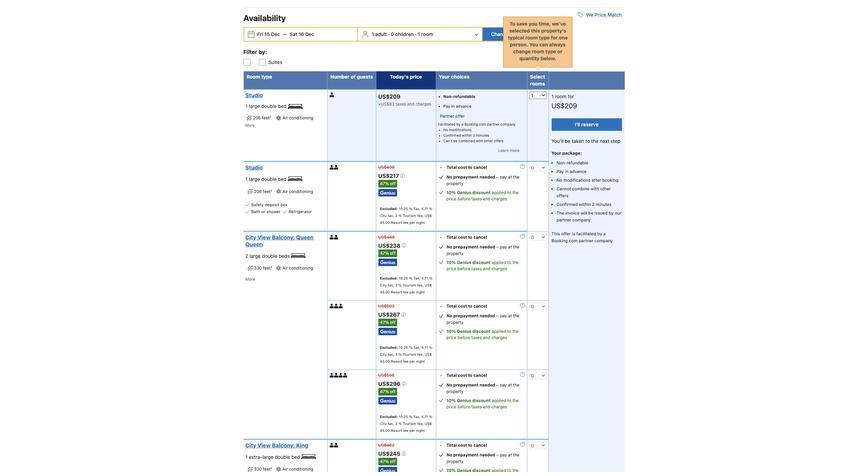 Task type: locate. For each thing, give the bounding box(es) containing it.
room
[[421, 31, 433, 37], [525, 35, 538, 41], [532, 49, 544, 54], [555, 94, 567, 99]]

double left the beds
[[262, 253, 277, 259]]

in up cannot
[[565, 169, 569, 174]]

1 vertical spatial more
[[245, 277, 255, 282]]

1 vertical spatial minutes
[[596, 202, 612, 207]]

company up learn more
[[501, 122, 516, 127]]

4 us$ from the top
[[425, 422, 432, 426]]

1 prepayment from the top
[[453, 175, 479, 180]]

double
[[261, 103, 277, 109], [261, 176, 277, 182], [262, 253, 277, 259], [275, 455, 290, 461]]

filter
[[243, 49, 257, 55]]

2 – pay at the property from the top
[[447, 245, 520, 256]]

3 up us$238
[[395, 214, 397, 218]]

within
[[462, 133, 472, 138], [579, 202, 591, 207]]

10.25 % tax, 4.71 % city tax, 3 % tourism fee, us$ 45.00 resort fee per night up us$448
[[380, 207, 433, 225]]

and for 2nd more details on meals and payment options icon from the bottom of the page
[[483, 336, 490, 341]]

47% down us$217
[[380, 181, 389, 186]]

1 horizontal spatial us$209
[[552, 102, 577, 110]]

0 horizontal spatial queen
[[245, 242, 263, 248]]

3 pay from the top
[[500, 314, 507, 319]]

step
[[611, 138, 621, 144]]

in down non-refundable
[[451, 104, 455, 109]]

prepayment for us$238
[[453, 245, 479, 250]]

modifications up the combined
[[449, 128, 472, 132]]

3 10.25 from the top
[[399, 346, 408, 350]]

1 discount from the top
[[472, 190, 491, 196]]

us$ for us$267
[[425, 353, 432, 357]]

1 vertical spatial refundable
[[567, 161, 588, 166]]

3 10% genius discount from the top
[[447, 329, 491, 335]]

partner down facilitated
[[579, 238, 594, 244]]

needed for us$238
[[480, 245, 495, 250]]

charges inside us$209 +us$83 taxes and charges
[[416, 101, 431, 107]]

no for 2nd more details on meals and payment options icon
[[447, 245, 452, 250]]

10.25 for us$238
[[399, 277, 408, 281]]

0 horizontal spatial or
[[261, 209, 265, 214]]

0 horizontal spatial ·
[[388, 31, 390, 37]]

10.25 for us$267
[[399, 346, 408, 350]]

booking.com inside the partner offer facilitated by a booking.com partner company
[[465, 122, 486, 127]]

offers
[[494, 139, 504, 143], [557, 193, 568, 199]]

0 horizontal spatial company
[[501, 122, 516, 127]]

fee,
[[417, 214, 424, 218], [417, 284, 424, 288], [417, 353, 424, 357], [417, 422, 424, 426]]

tax, up the us$558 at the bottom of page
[[388, 353, 394, 357]]

or right bath
[[261, 209, 265, 214]]

refundable down package:
[[567, 161, 588, 166]]

1 horizontal spatial dec
[[305, 31, 314, 37]]

save
[[517, 21, 528, 27]]

total
[[447, 165, 457, 170], [447, 235, 457, 240], [447, 304, 457, 309], [447, 373, 457, 379], [447, 443, 457, 448]]

refundable for non-refundable pay in advance no modifications after booking cannot combine with other offers confirmed within 2 minutes the invoice will be issued by our partner company
[[567, 161, 588, 166]]

47% down us$296
[[380, 390, 389, 395]]

partner
[[440, 114, 454, 119]]

1 more from the top
[[245, 123, 255, 128]]

more details on meals and payment options image
[[520, 164, 525, 169], [520, 234, 525, 239], [520, 303, 525, 308], [520, 373, 525, 378]]

· left 0
[[388, 31, 390, 37]]

before for 1st more details on meals and payment options icon
[[458, 197, 470, 202]]

10.25 % tax, 4.71 % city tax, 3 % tourism fee, us$ 45.00 resort fee per night for us$217
[[380, 207, 433, 225]]

47% off. you're getting 47% off the original price due to multiple deals and benefits.. element for us$245
[[378, 458, 397, 466]]

0 horizontal spatial minutes
[[476, 133, 489, 138]]

a up no modifications confirmed within 2 minutes can't be combined with other offers
[[462, 122, 464, 127]]

1 horizontal spatial in
[[565, 169, 569, 174]]

1 horizontal spatial other
[[600, 186, 611, 192]]

excluded: up us$462
[[380, 415, 398, 419]]

total for us$217
[[447, 165, 457, 170]]

a
[[462, 122, 464, 127], [604, 231, 606, 237]]

refundable
[[453, 94, 475, 99], [567, 161, 588, 166]]

1 horizontal spatial with
[[591, 186, 599, 192]]

confirmed up can't
[[443, 133, 461, 138]]

5 cancel from the top
[[474, 443, 487, 448]]

us$209 up "+us$83"
[[378, 94, 401, 100]]

offer inside the partner offer facilitated by a booking.com partner company
[[456, 114, 465, 119]]

modifications up combine at top right
[[564, 178, 591, 183]]

city view balcony, queen queen
[[245, 235, 314, 248]]

4 genius from the top
[[457, 399, 471, 404]]

2 discount from the top
[[472, 260, 491, 265]]

4 discount from the top
[[472, 399, 491, 404]]

206
[[253, 115, 261, 121], [254, 189, 262, 194]]

•
[[440, 165, 442, 170], [440, 235, 442, 240], [440, 304, 442, 309], [440, 373, 442, 378], [440, 443, 442, 448]]

0 vertical spatial a
[[462, 122, 464, 127]]

taxes
[[396, 101, 406, 107], [471, 197, 482, 202], [471, 266, 482, 272], [471, 336, 482, 341], [471, 405, 482, 410]]

3 3 from the top
[[395, 353, 397, 357]]

for up i'll reserve button
[[568, 94, 574, 99]]

this
[[552, 231, 560, 237]]

pay for us$245
[[500, 453, 507, 458]]

off for us$267
[[390, 320, 396, 326]]

47% off. you're getting 47% off the original price due to multiple deals and benefits.. element
[[378, 180, 397, 188], [378, 250, 397, 258], [378, 319, 397, 327], [378, 389, 397, 396], [378, 458, 397, 466]]

queen up the 2 large double beds
[[245, 242, 263, 248]]

3 prepayment from the top
[[453, 314, 479, 319]]

10.25
[[399, 207, 408, 211], [399, 277, 408, 281], [399, 346, 408, 350], [399, 415, 408, 419]]

with right the combined
[[476, 139, 483, 143]]

type up 'can'
[[539, 35, 550, 41]]

1 – pay at the property from the top
[[447, 175, 520, 186]]

47% off for us$217
[[380, 181, 396, 186]]

5 pay from the top
[[500, 453, 507, 458]]

3 tourism from the top
[[403, 353, 416, 357]]

advance down non-refundable
[[456, 104, 472, 109]]

advance
[[456, 104, 472, 109], [570, 169, 587, 174]]

view up the 2 large double beds
[[258, 235, 271, 241]]

3 us$ from the top
[[425, 353, 432, 357]]

non- inside non-refundable pay in advance no modifications after booking cannot combine with other offers confirmed within 2 minutes the invoice will be issued by our partner company
[[557, 161, 567, 166]]

your choices
[[439, 74, 470, 80]]

–
[[496, 175, 499, 180], [496, 245, 499, 250], [496, 314, 499, 319], [496, 383, 499, 388], [496, 453, 499, 458]]

2 – from the top
[[496, 245, 499, 250]]

property
[[447, 181, 463, 186], [447, 251, 463, 256], [447, 320, 463, 326], [447, 390, 463, 395], [447, 460, 463, 465]]

total cost to cancel
[[447, 165, 487, 170], [447, 235, 487, 240], [447, 304, 487, 309], [447, 373, 487, 379], [447, 443, 487, 448]]

offer down pay in advance
[[456, 114, 465, 119]]

no modifications confirmed within 2 minutes can't be combined with other offers
[[443, 128, 504, 143]]

1 vertical spatial modifications
[[564, 178, 591, 183]]

4 conditioning from the top
[[289, 467, 313, 473]]

us$245
[[378, 451, 402, 457]]

2 10.25 % tax, 4.71 % city tax, 3 % tourism fee, us$ 45.00 resort fee per night from the top
[[380, 277, 433, 295]]

1 vertical spatial 2
[[592, 202, 595, 207]]

1 vertical spatial partner
[[557, 218, 571, 223]]

0 horizontal spatial by
[[457, 122, 461, 127]]

1 horizontal spatial minutes
[[596, 202, 612, 207]]

0 horizontal spatial pay
[[443, 104, 450, 109]]

1 vertical spatial 330
[[254, 467, 262, 473]]

4 fee, from the top
[[417, 422, 424, 426]]

5 47% from the top
[[380, 459, 389, 465]]

you
[[530, 42, 538, 48]]

us$209 inside 1 room for us$209 i'll reserve
[[552, 102, 577, 110]]

us$209 inside us$209 +us$83 taxes and charges
[[378, 94, 401, 100]]

1 vertical spatial or
[[261, 209, 265, 214]]

other
[[484, 139, 493, 143], [600, 186, 611, 192]]

0 vertical spatial non-
[[443, 94, 453, 99]]

1 horizontal spatial be
[[565, 138, 571, 144]]

minutes up issued
[[596, 202, 612, 207]]

a inside the partner offer facilitated by a booking.com partner company
[[462, 122, 464, 127]]

prepayment for us$217
[[453, 175, 479, 180]]

0 vertical spatial in
[[451, 104, 455, 109]]

bed for 2nd studio link from the top of the page
[[278, 176, 287, 182]]

1 10.25 % tax, 4.71 % city tax, 3 % tourism fee, us$ 45.00 resort fee per night from the top
[[380, 207, 433, 225]]

non- down the your package:
[[557, 161, 567, 166]]

pay for us$217
[[500, 175, 507, 180]]

city up extra-
[[245, 443, 256, 449]]

1 vertical spatial 330 feet²
[[254, 467, 272, 473]]

other down booking
[[600, 186, 611, 192]]

other inside non-refundable pay in advance no modifications after booking cannot combine with other offers confirmed within 2 minutes the invoice will be issued by our partner company
[[600, 186, 611, 192]]

off down us$245 on the bottom left
[[390, 459, 396, 465]]

by inside the partner offer facilitated by a booking.com partner company
[[457, 122, 461, 127]]

resort for us$238
[[391, 291, 402, 295]]

occupancy image
[[330, 93, 335, 97], [330, 165, 334, 170], [330, 235, 334, 240], [330, 304, 334, 309], [330, 374, 334, 378], [334, 444, 339, 448]]

booking.com up no modifications confirmed within 2 minutes can't be combined with other offers
[[465, 122, 486, 127]]

charges
[[416, 101, 431, 107], [492, 197, 507, 202], [492, 266, 507, 272], [492, 336, 507, 341], [492, 405, 507, 410]]

queen down refrigerator in the top left of the page
[[296, 235, 314, 241]]

offer inside this offer is facilitated by a booking.com partner company
[[561, 231, 571, 237]]

4 per from the top
[[410, 429, 415, 433]]

10.25 % tax, 4.71 % city tax, 3 % tourism fee, us$ 45.00 resort fee per night up us$503
[[380, 277, 433, 295]]

booking.com down this in the right of the page
[[552, 238, 578, 244]]

fri
[[257, 31, 263, 37]]

for inside 1 room for us$209 i'll reserve
[[568, 94, 574, 99]]

us$
[[425, 214, 432, 218], [425, 284, 432, 288], [425, 353, 432, 357], [425, 422, 432, 426]]

4 10% genius discount from the top
[[447, 399, 491, 404]]

your left choices
[[439, 74, 450, 80]]

47% off down us$296
[[380, 390, 396, 395]]

in
[[451, 104, 455, 109], [565, 169, 569, 174]]

city up us$503
[[380, 284, 387, 288]]

0 vertical spatial view
[[258, 235, 271, 241]]

your for your package:
[[552, 151, 561, 156]]

47% off for us$267
[[380, 320, 396, 326]]

1 • from the top
[[440, 165, 442, 170]]

minutes inside no modifications confirmed within 2 minutes can't be combined with other offers
[[476, 133, 489, 138]]

5 – pay at the property from the top
[[447, 453, 520, 465]]

confirmed inside non-refundable pay in advance no modifications after booking cannot combine with other offers confirmed within 2 minutes the invoice will be issued by our partner company
[[557, 202, 578, 207]]

1 vertical spatial studio link
[[245, 164, 323, 171]]

or inside to save you time, we've selected this property's typical room type for one person. you can always change room type or quantity below.
[[558, 49, 563, 54]]

offer for this
[[561, 231, 571, 237]]

4 more details on meals and payment options image from the top
[[520, 373, 525, 378]]

0 vertical spatial refundable
[[453, 94, 475, 99]]

5 no prepayment needed from the top
[[447, 453, 495, 458]]

3 47% off. you're getting 47% off the original price due to multiple deals and benefits.. element from the top
[[378, 319, 397, 327]]

advance up combine at top right
[[570, 169, 587, 174]]

1 horizontal spatial for
[[568, 94, 574, 99]]

adult
[[375, 31, 387, 37]]

facilitated
[[576, 231, 596, 237]]

1 view from the top
[[258, 235, 271, 241]]

city up the us$558 at the bottom of page
[[380, 353, 387, 357]]

2 vertical spatial company
[[595, 238, 613, 244]]

balcony,
[[272, 235, 295, 241], [272, 443, 295, 449]]

0 horizontal spatial your
[[439, 74, 450, 80]]

1 10% genius discount from the top
[[447, 190, 491, 196]]

4 10% from the top
[[447, 399, 456, 404]]

47% off. you're getting 47% off the original price due to multiple deals and benefits.. element for us$217
[[378, 180, 397, 188]]

company down will
[[573, 218, 591, 223]]

1 vertical spatial offer
[[561, 231, 571, 237]]

within up will
[[579, 202, 591, 207]]

3 for us$238
[[395, 284, 397, 288]]

0 horizontal spatial advance
[[456, 104, 472, 109]]

bed
[[278, 103, 287, 109], [278, 176, 287, 182], [292, 455, 300, 461]]

double up safety deposit box
[[261, 176, 277, 182]]

4.71 for us$217
[[421, 207, 428, 211]]

4 applied to the price before taxes and charges from the top
[[447, 399, 519, 410]]

refundable inside non-refundable pay in advance no modifications after booking cannot combine with other offers confirmed within 2 minutes the invoice will be issued by our partner company
[[567, 161, 588, 166]]

city
[[380, 214, 387, 218], [245, 235, 256, 241], [380, 284, 387, 288], [380, 353, 387, 357], [380, 422, 387, 426], [245, 443, 256, 449]]

excluded: up us$448
[[380, 207, 398, 211]]

applied to the price before taxes and charges for 2nd more details on meals and payment options icon from the bottom of the page
[[447, 329, 519, 341]]

0 horizontal spatial within
[[462, 133, 472, 138]]

with inside non-refundable pay in advance no modifications after booking cannot combine with other offers confirmed within 2 minutes the invoice will be issued by our partner company
[[591, 186, 599, 192]]

3 up "us$267"
[[395, 284, 397, 288]]

47% for us$217
[[380, 181, 389, 186]]

0 vertical spatial us$209
[[378, 94, 401, 100]]

4.71 for us$267
[[421, 346, 428, 350]]

2 property from the top
[[447, 251, 463, 256]]

5 47% off. you're getting 47% off the original price due to multiple deals and benefits.. element from the top
[[378, 458, 397, 466]]

2 cost from the top
[[458, 235, 467, 240]]

occupancy image
[[334, 165, 339, 170], [334, 235, 339, 240], [334, 304, 339, 309], [339, 304, 343, 309], [334, 374, 339, 378], [339, 374, 343, 378], [343, 374, 348, 378], [330, 444, 334, 448]]

0 vertical spatial more
[[245, 123, 255, 128]]

learn
[[498, 148, 509, 153]]

1 vertical spatial us$209
[[552, 102, 577, 110]]

1 vertical spatial view
[[258, 443, 271, 449]]

2 horizontal spatial partner
[[579, 238, 594, 244]]

0 vertical spatial offers
[[494, 139, 504, 143]]

quantity
[[520, 55, 540, 61]]

double down room type
[[261, 103, 277, 109]]

3 up us$296
[[395, 353, 397, 357]]

resort up the us$558 at the bottom of page
[[391, 360, 402, 364]]

cost for us$217
[[458, 165, 467, 170]]

4 3 from the top
[[395, 422, 397, 426]]

off for us$296
[[390, 390, 396, 395]]

type up below.
[[546, 49, 556, 54]]

0 vertical spatial studio link
[[245, 92, 323, 99]]

0 horizontal spatial modifications
[[449, 128, 472, 132]]

city up us$448
[[380, 214, 387, 218]]

1 vertical spatial balcony,
[[272, 443, 295, 449]]

refundable up pay in advance
[[453, 94, 475, 99]]

4 – pay at the property from the top
[[447, 383, 520, 395]]

price for fourth more details on meals and payment options icon from the top
[[447, 405, 456, 410]]

2 off from the top
[[390, 251, 396, 256]]

cancel for us$245
[[474, 443, 487, 448]]

0 horizontal spatial for
[[551, 35, 558, 41]]

0 horizontal spatial in
[[451, 104, 455, 109]]

1 4.71 from the top
[[421, 207, 428, 211]]

charges for 2nd more details on meals and payment options icon from the bottom of the page
[[492, 336, 507, 341]]

1 air conditioning from the top
[[283, 115, 313, 121]]

1 vertical spatial with
[[591, 186, 599, 192]]

view inside city view balcony, queen queen
[[258, 235, 271, 241]]

1 vertical spatial for
[[568, 94, 574, 99]]

1
[[372, 31, 374, 37], [418, 31, 420, 37], [552, 94, 554, 99], [245, 103, 248, 109], [245, 176, 248, 182], [245, 455, 248, 461]]

tourism for us$238
[[403, 284, 416, 288]]

1 fee from the top
[[403, 221, 408, 225]]

off down us$238
[[390, 251, 396, 256]]

charges for 2nd more details on meals and payment options icon
[[492, 266, 507, 272]]

2 air from the top
[[283, 189, 288, 194]]

2 view from the top
[[258, 443, 271, 449]]

0 vertical spatial 2
[[473, 133, 475, 138]]

3
[[395, 214, 397, 218], [395, 284, 397, 288], [395, 353, 397, 357], [395, 422, 397, 426]]

tax, up us$503
[[388, 284, 394, 288]]

2 tax, from the top
[[413, 277, 420, 281]]

1 vertical spatial advance
[[570, 169, 587, 174]]

330 feet² down the 2 large double beds
[[254, 266, 272, 271]]

1 · from the left
[[388, 31, 390, 37]]

more details on meals and payment options image
[[520, 443, 525, 447]]

type right room
[[261, 74, 272, 80]]

night for us$267
[[416, 360, 425, 364]]

cannot
[[557, 186, 571, 192]]

0 vertical spatial 330
[[254, 266, 262, 271]]

view up extra-
[[258, 443, 271, 449]]

1 horizontal spatial partner
[[557, 218, 571, 223]]

3 tax, from the top
[[413, 346, 420, 350]]

1 horizontal spatial refundable
[[567, 161, 588, 166]]

1 horizontal spatial a
[[604, 231, 606, 237]]

47% off. you're getting 47% off the original price due to multiple deals and benefits.. element down us$217
[[378, 180, 397, 188]]

night for us$296
[[416, 429, 425, 433]]

1 vertical spatial within
[[579, 202, 591, 207]]

2 vertical spatial by
[[598, 231, 602, 237]]

off down us$217
[[390, 181, 396, 186]]

balcony, inside city view balcony, queen queen
[[272, 235, 295, 241]]

cancel for us$238
[[474, 235, 487, 240]]

10.25 % tax, 4.71 % city tax, 3 % tourism fee, us$ 45.00 resort fee per night for us$296
[[380, 415, 433, 433]]

0 vertical spatial bed
[[278, 103, 287, 109]]

off down us$296
[[390, 390, 396, 395]]

fee, for us$267
[[417, 353, 424, 357]]

2 horizontal spatial 2
[[592, 202, 595, 207]]

cancel
[[474, 165, 487, 170], [474, 235, 487, 240], [474, 304, 487, 309], [474, 373, 487, 379], [474, 443, 487, 448]]

us$209 +us$83 taxes and charges
[[378, 94, 431, 107]]

1 vertical spatial type
[[546, 49, 556, 54]]

– pay at the property for us$238
[[447, 245, 520, 256]]

non- for non-refundable pay in advance no modifications after booking cannot combine with other offers confirmed within 2 minutes the invoice will be issued by our partner company
[[557, 161, 567, 166]]

10% genius discount for 2nd more details on meals and payment options icon from the bottom of the page
[[447, 329, 491, 335]]

0 horizontal spatial 2
[[245, 253, 248, 259]]

1 horizontal spatial offers
[[557, 193, 568, 199]]

1 horizontal spatial ·
[[415, 31, 417, 37]]

dec right 16
[[305, 31, 314, 37]]

1 fee, from the top
[[417, 214, 424, 218]]

your
[[439, 74, 450, 80], [552, 151, 561, 156]]

0 vertical spatial other
[[484, 139, 493, 143]]

0 horizontal spatial refundable
[[453, 94, 475, 99]]

your down you'll
[[552, 151, 561, 156]]

45.00 up us$503
[[380, 291, 390, 295]]

3 applied from the top
[[492, 329, 506, 335]]

330 feet² down extra-
[[254, 467, 272, 473]]

1 tax, from the top
[[413, 207, 420, 211]]

0 vertical spatial company
[[501, 122, 516, 127]]

0 vertical spatial studio
[[245, 92, 263, 98]]

1 10% from the top
[[447, 190, 456, 196]]

more
[[510, 148, 520, 153]]

0 vertical spatial 1 large double bed
[[245, 103, 288, 109]]

resort
[[391, 221, 402, 225], [391, 291, 402, 295], [391, 360, 402, 364], [391, 429, 402, 433]]

1 vertical spatial in
[[565, 169, 569, 174]]

330
[[254, 266, 262, 271], [254, 467, 262, 473]]

2 10% genius discount from the top
[[447, 260, 491, 265]]

330 down extra-
[[254, 467, 262, 473]]

cancel for us$217
[[474, 165, 487, 170]]

1 horizontal spatial modifications
[[564, 178, 591, 183]]

2 horizontal spatial be
[[588, 211, 594, 216]]

10.25 % tax, 4.71 % city tax, 3 % tourism fee, us$ 45.00 resort fee per night up us$462
[[380, 415, 433, 433]]

box
[[281, 202, 288, 207]]

0 vertical spatial within
[[462, 133, 472, 138]]

4 off from the top
[[390, 390, 396, 395]]

2 genius from the top
[[457, 260, 471, 265]]

applied for fourth more details on meals and payment options icon from the top
[[492, 399, 506, 404]]

1 applied from the top
[[492, 190, 506, 196]]

0 vertical spatial 206
[[253, 115, 261, 121]]

cost for us$238
[[458, 235, 467, 240]]

1 horizontal spatial advance
[[570, 169, 587, 174]]

the
[[557, 211, 564, 216]]

1 vertical spatial confirmed
[[557, 202, 578, 207]]

2 4.71 from the top
[[421, 277, 428, 281]]

studio
[[245, 92, 263, 98], [245, 165, 263, 171]]

10.25 for us$296
[[399, 415, 408, 419]]

1 47% from the top
[[380, 181, 389, 186]]

47% for us$238
[[380, 251, 389, 256]]

0 horizontal spatial non-
[[443, 94, 453, 99]]

47% off down us$217
[[380, 181, 396, 186]]

47% off. you're getting 47% off the original price due to multiple deals and benefits.. element down us$245 on the bottom left
[[378, 458, 397, 466]]

combined
[[459, 139, 475, 143]]

4 47% off. you're getting 47% off the original price due to multiple deals and benefits.. element from the top
[[378, 389, 397, 396]]

47% off. you're getting 47% off the original price due to multiple deals and benefits.. element for us$267
[[378, 319, 397, 327]]

partner down the
[[557, 218, 571, 223]]

1 vertical spatial queen
[[245, 242, 263, 248]]

excluded: up the us$558 at the bottom of page
[[380, 346, 398, 350]]

4 prepayment from the top
[[453, 383, 479, 388]]

within up the combined
[[462, 133, 472, 138]]

tax, up us$448
[[388, 214, 394, 218]]

1 vertical spatial company
[[573, 218, 591, 223]]

47% down us$245 on the bottom left
[[380, 459, 389, 465]]

2 inside no modifications confirmed within 2 minutes can't be combined with other offers
[[473, 133, 475, 138]]

resort up us$448
[[391, 221, 402, 225]]

4 air from the top
[[283, 467, 288, 473]]

person.
[[510, 42, 528, 48]]

10% for 1st more details on meals and payment options icon
[[447, 190, 456, 196]]

fee for us$238
[[403, 291, 408, 295]]

2 3 from the top
[[395, 284, 397, 288]]

safety deposit box
[[251, 202, 288, 207]]

2 47% off. you're getting 47% off the original price due to multiple deals and benefits.. element from the top
[[378, 250, 397, 258]]

10.25 % tax, 4.71 % city tax, 3 % tourism fee, us$ 45.00 resort fee per night up the us$558 at the bottom of page
[[380, 346, 433, 364]]

2 total from the top
[[447, 235, 457, 240]]

or down always
[[558, 49, 563, 54]]

45.00 for us$217
[[380, 221, 390, 225]]

· right 'children'
[[415, 31, 417, 37]]

3 applied to the price before taxes and charges from the top
[[447, 329, 519, 341]]

balcony, up the beds
[[272, 235, 295, 241]]

1 large double bed down room type
[[245, 103, 288, 109]]

air
[[283, 115, 288, 121], [283, 189, 288, 194], [283, 266, 288, 271], [283, 467, 288, 473]]

47% off down "us$267"
[[380, 320, 396, 326]]

10.25 % tax, 4.71 % city tax, 3 % tourism fee, us$ 45.00 resort fee per night for us$238
[[380, 277, 433, 295]]

price for 2nd more details on meals and payment options icon
[[447, 266, 456, 272]]

dec
[[271, 31, 280, 37], [305, 31, 314, 37]]

0 vertical spatial or
[[558, 49, 563, 54]]

with inside no modifications confirmed within 2 minutes can't be combined with other offers
[[476, 139, 483, 143]]

partner
[[487, 122, 499, 127], [557, 218, 571, 223], [579, 238, 594, 244]]

10% genius discount for fourth more details on meals and payment options icon from the top
[[447, 399, 491, 404]]

no prepayment needed for us$238
[[447, 245, 495, 250]]

2 excluded: from the top
[[380, 277, 398, 281]]

deposit
[[265, 202, 279, 207]]

offer left is
[[561, 231, 571, 237]]

10% for fourth more details on meals and payment options icon from the top
[[447, 399, 456, 404]]

1 vertical spatial 206 feet²
[[254, 189, 272, 194]]

0 horizontal spatial a
[[462, 122, 464, 127]]

0 horizontal spatial other
[[484, 139, 493, 143]]

package:
[[562, 151, 582, 156]]

other inside no modifications confirmed within 2 minutes can't be combined with other offers
[[484, 139, 493, 143]]

by
[[457, 122, 461, 127], [609, 211, 614, 216], [598, 231, 602, 237]]

1 property from the top
[[447, 181, 463, 186]]

resort up us$503
[[391, 291, 402, 295]]

47% off. you're getting 47% off the original price due to multiple deals and benefits.. element down "us$267"
[[378, 319, 397, 327]]

1 genius from the top
[[457, 190, 471, 196]]

city up us$462
[[380, 422, 387, 426]]

tax, for us$296
[[388, 422, 394, 426]]

2 horizontal spatial company
[[595, 238, 613, 244]]

4 total from the top
[[447, 373, 457, 379]]

0 horizontal spatial offers
[[494, 139, 504, 143]]

with down "after"
[[591, 186, 599, 192]]

3 47% off from the top
[[380, 320, 396, 326]]

2 no prepayment needed from the top
[[447, 245, 495, 250]]

1 large double bed up safety deposit box
[[245, 176, 288, 182]]

more
[[245, 123, 255, 128], [245, 277, 255, 282]]

city up the 2 large double beds
[[245, 235, 256, 241]]

feet² for 2nd studio link from the top of the page
[[263, 189, 272, 194]]

invoice
[[566, 211, 580, 216]]

be right can't
[[453, 139, 458, 143]]

1 excluded: from the top
[[380, 207, 398, 211]]

be inside non-refundable pay in advance no modifications after booking cannot combine with other offers confirmed within 2 minutes the invoice will be issued by our partner company
[[588, 211, 594, 216]]

1 vertical spatial other
[[600, 186, 611, 192]]

0 vertical spatial partner
[[487, 122, 499, 127]]

1 horizontal spatial your
[[552, 151, 561, 156]]

large
[[249, 103, 260, 109], [249, 176, 260, 182], [250, 253, 261, 259], [262, 455, 274, 461]]

1 – from the top
[[496, 175, 499, 180]]

2 45.00 from the top
[[380, 291, 390, 295]]

5 total cost to cancel from the top
[[447, 443, 487, 448]]

non- up pay in advance
[[443, 94, 453, 99]]

price
[[410, 74, 422, 80], [447, 197, 456, 202], [447, 266, 456, 272], [447, 336, 456, 341], [447, 405, 456, 410]]

price
[[595, 12, 606, 18]]

10.25 % tax, 4.71 % city tax, 3 % tourism fee, us$ 45.00 resort fee per night for us$267
[[380, 346, 433, 364]]

2 vertical spatial 2
[[245, 253, 248, 259]]

1 horizontal spatial offer
[[561, 231, 571, 237]]

3 more details on meals and payment options image from the top
[[520, 303, 525, 308]]

us$238
[[378, 243, 402, 249]]

1 tax, from the top
[[388, 214, 394, 218]]

taxes for fourth more details on meals and payment options icon from the top
[[471, 405, 482, 410]]

balcony, up 1 extra-large double bed
[[272, 443, 295, 449]]

off for us$217
[[390, 181, 396, 186]]

genius for 2nd more details on meals and payment options icon
[[457, 260, 471, 265]]

%
[[409, 207, 412, 211], [429, 207, 433, 211], [398, 214, 402, 218], [409, 277, 412, 281], [429, 277, 433, 281], [398, 284, 402, 288], [409, 346, 412, 350], [429, 346, 433, 350], [398, 353, 402, 357], [409, 415, 412, 419], [429, 415, 433, 419], [398, 422, 402, 426]]

change
[[491, 31, 509, 37]]

2 vertical spatial partner
[[579, 238, 594, 244]]

search
[[510, 31, 526, 37]]

room
[[247, 74, 260, 80]]

for down property's
[[551, 35, 558, 41]]

price for 1st more details on meals and payment options icon
[[447, 197, 456, 202]]

3 up us$245 on the bottom left
[[395, 422, 397, 426]]

0 vertical spatial confirmed
[[443, 133, 461, 138]]

can
[[540, 42, 548, 48]]

king
[[296, 443, 308, 449]]

4.71 for us$296
[[421, 415, 428, 419]]

double down city view balcony, king link
[[275, 455, 290, 461]]

prepayment
[[453, 175, 479, 180], [453, 245, 479, 250], [453, 314, 479, 319], [453, 383, 479, 388], [453, 453, 479, 458]]

within inside no modifications confirmed within 2 minutes can't be combined with other offers
[[462, 133, 472, 138]]

1 horizontal spatial by
[[598, 231, 602, 237]]

5 • from the top
[[440, 443, 442, 448]]

47% off down us$238
[[380, 251, 396, 256]]

fee, for us$217
[[417, 214, 424, 218]]

pay up partner at the top of page
[[443, 104, 450, 109]]

tourism for us$267
[[403, 353, 416, 357]]

5 at from the top
[[508, 453, 512, 458]]

1 horizontal spatial confirmed
[[557, 202, 578, 207]]

room inside 1 room for us$209 i'll reserve
[[555, 94, 567, 99]]

non-
[[443, 94, 453, 99], [557, 161, 567, 166]]

resort up us$462
[[391, 429, 402, 433]]

47% off. you're getting 47% off the original price due to multiple deals and benefits.. element down us$296
[[378, 389, 397, 396]]

10.25 for us$217
[[399, 207, 408, 211]]

partner up no modifications confirmed within 2 minutes can't be combined with other offers
[[487, 122, 499, 127]]

city inside city view balcony, queen queen
[[245, 235, 256, 241]]

1 large double bed
[[245, 103, 288, 109], [245, 176, 288, 182]]

0 vertical spatial 206 feet²
[[253, 115, 271, 121]]

2 tax, from the top
[[388, 284, 394, 288]]

0 horizontal spatial partner
[[487, 122, 499, 127]]

1 horizontal spatial within
[[579, 202, 591, 207]]

3 cancel from the top
[[474, 304, 487, 309]]

advance inside non-refundable pay in advance no modifications after booking cannot combine with other offers confirmed within 2 minutes the invoice will be issued by our partner company
[[570, 169, 587, 174]]

confirmed up invoice
[[557, 202, 578, 207]]

47% for us$267
[[380, 320, 389, 326]]

typical
[[508, 35, 524, 41]]

city view balcony, king link
[[245, 443, 323, 450]]

47% down us$238
[[380, 251, 389, 256]]

47% off
[[380, 181, 396, 186], [380, 251, 396, 256], [380, 320, 396, 326], [380, 390, 396, 395], [380, 459, 396, 465]]

1 per from the top
[[410, 221, 415, 225]]



Task type: vqa. For each thing, say whether or not it's contained in the screenshot.
HAVE
no



Task type: describe. For each thing, give the bounding box(es) containing it.
16
[[299, 31, 304, 37]]

applied for 2nd more details on meals and payment options icon
[[492, 260, 506, 265]]

3 no prepayment needed from the top
[[447, 314, 495, 319]]

4.71 for us$238
[[421, 277, 428, 281]]

a inside this offer is facilitated by a booking.com partner company
[[604, 231, 606, 237]]

3 air conditioning from the top
[[283, 266, 313, 271]]

more link
[[245, 276, 255, 283]]

modifications inside non-refundable pay in advance no modifications after booking cannot combine with other offers confirmed within 2 minutes the invoice will be issued by our partner company
[[564, 178, 591, 183]]

charges for 1st more details on meals and payment options icon
[[492, 197, 507, 202]]

combine
[[572, 186, 590, 192]]

availability
[[243, 13, 286, 23]]

1 vertical spatial 206
[[254, 189, 262, 194]]

change
[[513, 49, 531, 54]]

tax, for us$238
[[413, 277, 420, 281]]

4 total cost to cancel from the top
[[447, 373, 487, 379]]

you'll be taken to the next step
[[552, 138, 621, 144]]

after
[[592, 178, 601, 183]]

2 vertical spatial bed
[[292, 455, 300, 461]]

suites
[[268, 59, 282, 65]]

us$ for us$217
[[425, 214, 432, 218]]

select
[[530, 74, 545, 80]]

your for your choices
[[439, 74, 450, 80]]

large up safety
[[249, 176, 260, 182]]

– pay at the property for us$217
[[447, 175, 520, 186]]

excluded: for us$238
[[380, 277, 398, 281]]

1 inside 1 room for us$209 i'll reserve
[[552, 94, 554, 99]]

can't
[[443, 139, 452, 143]]

per for us$217
[[410, 221, 415, 225]]

2 large double beds
[[245, 253, 291, 259]]

next
[[600, 138, 610, 144]]

1 room for us$209 i'll reserve
[[552, 94, 599, 128]]

issued
[[595, 211, 608, 216]]

and for 1st more details on meals and payment options icon
[[483, 197, 490, 202]]

no prepayment needed for us$217
[[447, 175, 495, 180]]

tax, for us$217
[[388, 214, 394, 218]]

3 for us$296
[[395, 422, 397, 426]]

3 cost from the top
[[458, 304, 467, 309]]

number of guests
[[330, 74, 373, 80]]

206 feet² for 2nd studio link from the top of the page
[[254, 189, 272, 194]]

booking.com inside this offer is facilitated by a booking.com partner company
[[552, 238, 578, 244]]

1 330 from the top
[[254, 266, 262, 271]]

1 adult · 0 children · 1 room button
[[359, 28, 482, 41]]

10% for 2nd more details on meals and payment options icon
[[447, 260, 456, 265]]

refundable for non-refundable
[[453, 94, 475, 99]]

3 – from the top
[[496, 314, 499, 319]]

always
[[549, 42, 566, 48]]

refrigerator
[[289, 209, 312, 214]]

taken
[[572, 138, 584, 144]]

total cost to cancel for us$217
[[447, 165, 487, 170]]

bed for first studio link from the top
[[278, 103, 287, 109]]

time,
[[539, 21, 551, 27]]

night for us$238
[[416, 291, 425, 295]]

company inside this offer is facilitated by a booking.com partner company
[[595, 238, 613, 244]]

discount for 1st more details on meals and payment options icon
[[472, 190, 491, 196]]

charges for fourth more details on meals and payment options icon from the top
[[492, 405, 507, 410]]

1 dec from the left
[[271, 31, 280, 37]]

we price match button
[[575, 9, 625, 21]]

feet² for city view balcony, queen queen link on the left of page
[[263, 266, 272, 271]]

below.
[[541, 55, 556, 61]]

– pay at the property for us$245
[[447, 453, 520, 465]]

4 no prepayment needed from the top
[[447, 383, 495, 388]]

45.00 for us$238
[[380, 291, 390, 295]]

applied to the price before taxes and charges for 2nd more details on meals and payment options icon
[[447, 260, 519, 272]]

no inside no modifications confirmed within 2 minutes can't be combined with other offers
[[443, 128, 448, 132]]

4 cost from the top
[[458, 373, 467, 379]]

balcony, for king
[[272, 443, 295, 449]]

us$408
[[378, 165, 395, 170]]

3 at from the top
[[508, 314, 512, 319]]

3 • from the top
[[440, 304, 442, 309]]

guests
[[357, 74, 373, 80]]

city view balcony, king
[[245, 443, 308, 449]]

3 total from the top
[[447, 304, 457, 309]]

fee for us$296
[[403, 429, 408, 433]]

property's
[[541, 28, 566, 34]]

tourism for us$296
[[403, 422, 416, 426]]

and for fourth more details on meals and payment options icon from the top
[[483, 405, 490, 410]]

double for 2nd studio link from the top of the page
[[261, 176, 277, 182]]

1 horizontal spatial queen
[[296, 235, 314, 241]]

we price match
[[586, 12, 622, 18]]

air for city view balcony, queen queen link on the left of page
[[283, 266, 288, 271]]

by inside non-refundable pay in advance no modifications after booking cannot combine with other offers confirmed within 2 minutes the invoice will be issued by our partner company
[[609, 211, 614, 216]]

3 conditioning from the top
[[289, 266, 313, 271]]

1 studio link from the top
[[245, 92, 323, 99]]

resort for us$217
[[391, 221, 402, 225]]

and inside us$209 +us$83 taxes and charges
[[407, 101, 415, 107]]

number
[[330, 74, 350, 80]]

3 needed from the top
[[480, 314, 495, 319]]

non-refundable pay in advance no modifications after booking cannot combine with other offers confirmed within 2 minutes the invoice will be issued by our partner company
[[557, 161, 622, 223]]

is
[[572, 231, 575, 237]]

2 more from the top
[[245, 277, 255, 282]]

room inside 1 adult · 0 children · 1 room dropdown button
[[421, 31, 433, 37]]

3 total cost to cancel from the top
[[447, 304, 487, 309]]

rooms
[[530, 81, 545, 87]]

1 extra-large double bed
[[245, 455, 301, 461]]

non-refundable
[[443, 94, 475, 99]]

0 vertical spatial pay
[[443, 104, 450, 109]]

choices
[[451, 74, 470, 80]]

tax, for us$267
[[388, 353, 394, 357]]

minutes inside non-refundable pay in advance no modifications after booking cannot combine with other offers confirmed within 2 minutes the invoice will be issued by our partner company
[[596, 202, 612, 207]]

4 needed from the top
[[480, 383, 495, 388]]

safety
[[251, 202, 264, 207]]

this offer is facilitated by a booking.com partner company
[[552, 231, 613, 244]]

2 inside non-refundable pay in advance no modifications after booking cannot combine with other offers confirmed within 2 minutes the invoice will be issued by our partner company
[[592, 202, 595, 207]]

needed for us$245
[[480, 453, 495, 458]]

at for us$217
[[508, 175, 512, 180]]

10% for 2nd more details on meals and payment options icon from the bottom of the page
[[447, 329, 456, 335]]

bath
[[251, 209, 260, 214]]

to save you time, we've selected this property's typical room type for one person. you can always change room type or quantity below.
[[508, 21, 568, 61]]

no for 1st more details on meals and payment options icon
[[447, 175, 452, 180]]

children
[[395, 31, 414, 37]]

+us$83
[[378, 101, 395, 107]]

i'll reserve
[[575, 122, 599, 128]]

change search button
[[483, 28, 534, 41]]

partner inside non-refundable pay in advance no modifications after booking cannot combine with other offers confirmed within 2 minutes the invoice will be issued by our partner company
[[557, 218, 571, 223]]

city for us$217
[[380, 214, 387, 218]]

modifications inside no modifications confirmed within 2 minutes can't be combined with other offers
[[449, 128, 472, 132]]

1 more details on meals and payment options image from the top
[[520, 164, 525, 169]]

4 air conditioning from the top
[[283, 467, 313, 473]]

us$217
[[378, 173, 400, 179]]

per for us$238
[[410, 291, 415, 295]]

offers inside no modifications confirmed within 2 minutes can't be combined with other offers
[[494, 139, 504, 143]]

off for us$245
[[390, 459, 396, 465]]

within inside non-refundable pay in advance no modifications after booking cannot combine with other offers confirmed within 2 minutes the invoice will be issued by our partner company
[[579, 202, 591, 207]]

beds
[[279, 253, 290, 259]]

sat
[[290, 31, 297, 37]]

• for us$238
[[440, 235, 442, 240]]

of
[[351, 74, 356, 80]]

partner offer facilitated by a booking.com partner company
[[438, 114, 516, 127]]

2 1 large double bed from the top
[[245, 176, 288, 182]]

no for 2nd more details on meals and payment options icon from the bottom of the page
[[447, 314, 452, 319]]

cost for us$245
[[458, 443, 467, 448]]

confirmed inside no modifications confirmed within 2 minutes can't be combined with other offers
[[443, 133, 461, 138]]

2 dec from the left
[[305, 31, 314, 37]]

2 · from the left
[[415, 31, 417, 37]]

by inside this offer is facilitated by a booking.com partner company
[[598, 231, 602, 237]]

total for us$238
[[447, 235, 457, 240]]

• for us$217
[[440, 165, 442, 170]]

fee for us$217
[[403, 221, 408, 225]]

learn more link
[[498, 147, 520, 154]]

large down room
[[249, 103, 260, 109]]

you'll
[[552, 138, 564, 144]]

non- for non-refundable
[[443, 94, 453, 99]]

property for us$245
[[447, 460, 463, 465]]

us$ for us$238
[[425, 284, 432, 288]]

4 • from the top
[[440, 373, 442, 378]]

pay inside non-refundable pay in advance no modifications after booking cannot combine with other offers confirmed within 2 minutes the invoice will be issued by our partner company
[[557, 169, 564, 174]]

change search
[[491, 31, 526, 37]]

3 for us$217
[[395, 214, 397, 218]]

you
[[529, 21, 537, 27]]

2 more details on meals and payment options image from the top
[[520, 234, 525, 239]]

discount for 2nd more details on meals and payment options icon
[[472, 260, 491, 265]]

be inside no modifications confirmed within 2 minutes can't be combined with other offers
[[453, 139, 458, 143]]

fee, for us$296
[[417, 422, 424, 426]]

large up more link
[[250, 253, 261, 259]]

city view balcony, queen queen link
[[245, 234, 323, 248]]

applied for 1st more details on meals and payment options icon
[[492, 190, 506, 196]]

0 vertical spatial advance
[[456, 104, 472, 109]]

3 – pay at the property from the top
[[447, 314, 520, 326]]

before for 2nd more details on meals and payment options icon
[[458, 266, 470, 272]]

3 property from the top
[[447, 320, 463, 326]]

2 studio link from the top
[[245, 164, 323, 171]]

offers inside non-refundable pay in advance no modifications after booking cannot combine with other offers confirmed within 2 minutes the invoice will be issued by our partner company
[[557, 193, 568, 199]]

excluded: for us$217
[[380, 207, 398, 211]]

4 pay from the top
[[500, 383, 507, 388]]

shower
[[267, 209, 281, 214]]

for inside to save you time, we've selected this property's typical room type for one person. you can always change room type or quantity below.
[[551, 35, 558, 41]]

extra-
[[249, 455, 262, 461]]

partner inside the partner offer facilitated by a booking.com partner company
[[487, 122, 499, 127]]

2 330 from the top
[[254, 467, 262, 473]]

no prepayment needed for us$245
[[447, 453, 495, 458]]

us$267
[[378, 312, 401, 318]]

and for 2nd more details on meals and payment options icon
[[483, 266, 490, 272]]

fri 15 dec — sat 16 dec
[[257, 31, 314, 37]]

us$503
[[378, 304, 394, 309]]

view for city view balcony, king
[[258, 443, 271, 449]]

2 330 feet² from the top
[[254, 467, 272, 473]]

large down city view balcony, king
[[262, 455, 274, 461]]

match
[[608, 12, 622, 18]]

0 vertical spatial type
[[539, 35, 550, 41]]

bath or shower
[[251, 209, 281, 214]]

your package:
[[552, 151, 582, 156]]

tax, for us$217
[[413, 207, 420, 211]]

facilitated
[[438, 122, 456, 127]]

1 studio from the top
[[245, 92, 263, 98]]

4 at from the top
[[508, 383, 512, 388]]

45.00 for us$296
[[380, 429, 390, 433]]

excluded: for us$296
[[380, 415, 398, 419]]

1 adult · 0 children · 1 room
[[372, 31, 433, 37]]

learn more
[[498, 148, 520, 153]]

no inside non-refundable pay in advance no modifications after booking cannot combine with other offers confirmed within 2 minutes the invoice will be issued by our partner company
[[557, 178, 562, 183]]

company inside non-refundable pay in advance no modifications after booking cannot combine with other offers confirmed within 2 minutes the invoice will be issued by our partner company
[[573, 218, 591, 223]]

us$558
[[378, 373, 394, 379]]

4 cancel from the top
[[474, 373, 487, 379]]

3 for us$267
[[395, 353, 397, 357]]

today's price
[[390, 74, 422, 80]]

we've
[[552, 21, 566, 27]]

fri 15 dec button
[[255, 28, 283, 41]]

resort for us$296
[[391, 429, 402, 433]]

booking
[[602, 178, 619, 183]]

room type
[[247, 74, 272, 80]]

1 330 feet² from the top
[[254, 266, 272, 271]]

4 – from the top
[[496, 383, 499, 388]]

at for us$245
[[508, 453, 512, 458]]

47% for us$245
[[380, 459, 389, 465]]

2 studio from the top
[[245, 165, 263, 171]]

selected
[[509, 28, 530, 34]]

needed for us$217
[[480, 175, 495, 180]]

suites group
[[238, 53, 625, 66]]

2 vertical spatial type
[[261, 74, 272, 80]]

1 conditioning from the top
[[289, 115, 313, 121]]

double for city view balcony, queen queen link on the left of page
[[262, 253, 277, 259]]

air for 2nd studio link from the top of the page
[[283, 189, 288, 194]]

we
[[586, 12, 593, 18]]

applied for 2nd more details on meals and payment options icon from the bottom of the page
[[492, 329, 506, 335]]

total cost to cancel for us$238
[[447, 235, 487, 240]]

47% off. you're getting 47% off the original price due to multiple deals and benefits.. element for us$296
[[378, 389, 397, 396]]

taxes inside us$209 +us$83 taxes and charges
[[396, 101, 406, 107]]

tourism for us$217
[[403, 214, 416, 218]]

partner inside this offer is facilitated by a booking.com partner company
[[579, 238, 594, 244]]

filter by:
[[243, 49, 267, 55]]

—
[[283, 31, 287, 37]]

2 air conditioning from the top
[[283, 189, 313, 194]]

1 1 large double bed from the top
[[245, 103, 288, 109]]

us$448
[[378, 235, 395, 240]]

in inside non-refundable pay in advance no modifications after booking cannot combine with other offers confirmed within 2 minutes the invoice will be issued by our partner company
[[565, 169, 569, 174]]

pay in advance
[[443, 104, 472, 109]]

47% off for us$296
[[380, 390, 396, 395]]

4 property from the top
[[447, 390, 463, 395]]

fee for us$267
[[403, 360, 408, 364]]

taxes for 2nd more details on meals and payment options icon from the bottom of the page
[[471, 336, 482, 341]]

discount for fourth more details on meals and payment options icon from the top
[[472, 399, 491, 404]]

company inside the partner offer facilitated by a booking.com partner company
[[501, 122, 516, 127]]

2 conditioning from the top
[[289, 189, 313, 194]]

– for us$238
[[496, 245, 499, 250]]



